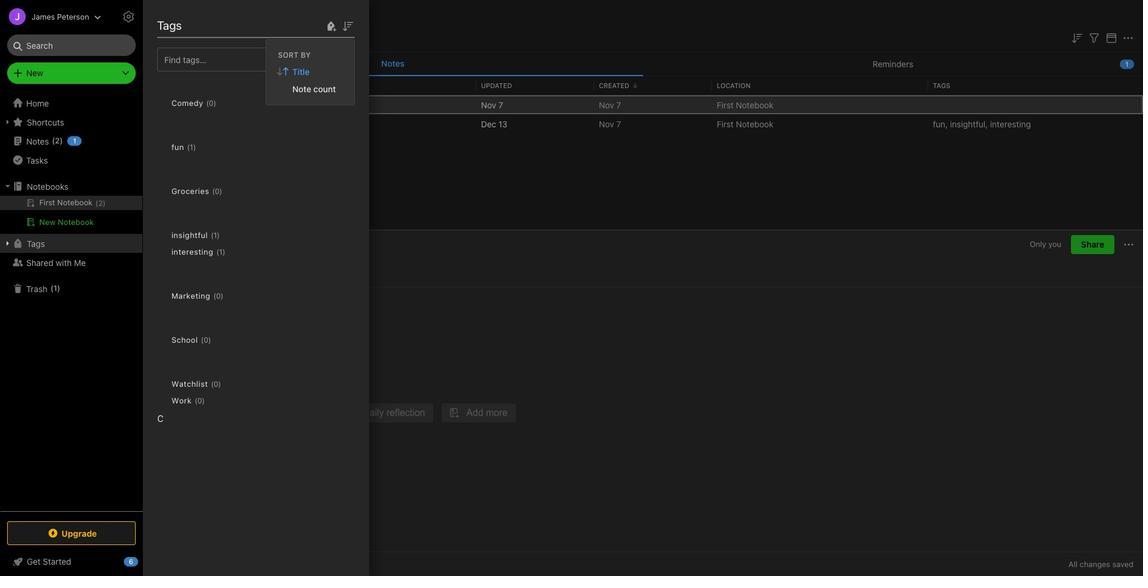 Task type: vqa. For each thing, say whether or not it's contained in the screenshot.
7
yes



Task type: locate. For each thing, give the bounding box(es) containing it.
0 inside the comedy ( 0 )
[[209, 99, 213, 107]]

note count link
[[266, 80, 354, 97]]

Help and Learning task checklist field
[[0, 552, 143, 572]]

saved
[[1112, 560, 1133, 569]]

( inside fun ( 1 )
[[187, 143, 190, 152]]

Find tags… text field
[[158, 51, 341, 68]]

0 right watchlist
[[214, 380, 218, 388]]

( right school
[[201, 335, 204, 344]]

) for marketing
[[221, 291, 223, 300]]

( for work
[[195, 396, 197, 405]]

1 inside interesting ( 1 )
[[219, 247, 222, 256]]

( inside insightful ( 1 )
[[211, 231, 214, 240]]

) inside watchlist ( 0 )
[[218, 380, 221, 388]]

( inside interesting ( 1 )
[[216, 247, 219, 256]]

) inside insightful ( 1 )
[[217, 231, 220, 240]]

interesting inside c row group
[[171, 247, 213, 257]]

) for interesting
[[222, 247, 225, 256]]

( inside 'work ( 0 )'
[[195, 396, 197, 405]]

new notebook
[[39, 217, 94, 227]]

( for school
[[201, 335, 204, 344]]

new for new notebook
[[39, 217, 56, 227]]

) inside interesting ( 1 )
[[222, 247, 225, 256]]

0 horizontal spatial notes
[[26, 136, 49, 146]]

notebooks link
[[0, 177, 142, 196]]

tag actions field for watchlist
[[221, 377, 240, 391]]

trash
[[26, 284, 47, 294]]

fun ( 1 )
[[171, 142, 196, 152]]

) for trash
[[57, 284, 60, 293]]

0 inside 'work ( 0 )'
[[197, 396, 202, 405]]

marketing
[[171, 291, 210, 301]]

nov
[[481, 100, 496, 110], [599, 100, 614, 110], [599, 119, 614, 129]]

1 inside trash ( 1 )
[[53, 284, 57, 293]]

0 vertical spatial notes
[[381, 58, 405, 68]]

Note Editor text field
[[143, 288, 1143, 552]]

0 for comedy
[[209, 99, 213, 107]]

7
[[498, 100, 503, 110], [616, 100, 621, 110], [616, 119, 621, 129]]

1
[[1125, 60, 1129, 68], [73, 137, 76, 145], [190, 143, 193, 152], [214, 231, 217, 240], [219, 247, 222, 256], [53, 284, 57, 293]]

sort
[[278, 50, 299, 59]]

( left tag actions image
[[216, 247, 219, 256]]

first
[[171, 12, 197, 26], [717, 100, 734, 110], [717, 119, 734, 129], [194, 240, 210, 249]]

comedy ( 0 )
[[171, 98, 216, 108]]

1 for fun
[[190, 143, 193, 152]]

) inside the comedy ( 0 )
[[213, 99, 216, 107]]

1 vertical spatial interesting
[[171, 247, 213, 257]]

0 horizontal spatial 2
[[55, 136, 60, 145]]

) inside school ( 0 )
[[208, 335, 211, 344]]

( inside cell
[[95, 199, 98, 208]]

0 right the marketing
[[216, 291, 221, 300]]

( inside notes ( 2 )
[[52, 136, 55, 145]]

0 inside groceries ( 0 )
[[215, 187, 219, 196]]

tag actions image right school
[[211, 335, 230, 345]]

2
[[157, 32, 162, 42], [55, 136, 60, 145], [98, 199, 103, 208]]

2 horizontal spatial 2
[[157, 32, 162, 42]]

( inside trash ( 1 )
[[50, 284, 53, 293]]

cell
[[0, 196, 142, 210]]

nov 7
[[481, 100, 503, 110], [599, 100, 621, 110], [599, 119, 621, 129]]

Sort field
[[341, 18, 355, 33]]

2 down notebooks link in the left of the page
[[98, 199, 103, 208]]

( right trash
[[50, 284, 53, 293]]

0 for groceries
[[215, 187, 219, 196]]

( right the marketing
[[213, 291, 216, 300]]

home
[[26, 98, 49, 108]]

) inside notes ( 2 )
[[60, 136, 63, 145]]

2 vertical spatial 2
[[98, 199, 103, 208]]

new up 'home'
[[26, 68, 43, 78]]

first inside button
[[194, 240, 210, 249]]

work ( 0 )
[[171, 396, 205, 405]]

settings image
[[121, 10, 136, 24]]

sort options image
[[341, 19, 355, 33]]

1 vertical spatial new
[[39, 217, 56, 227]]

(
[[206, 99, 209, 107], [52, 136, 55, 145], [187, 143, 190, 152], [212, 187, 215, 196], [95, 199, 98, 208], [211, 231, 214, 240], [216, 247, 219, 256], [50, 284, 53, 293], [213, 291, 216, 300], [201, 335, 204, 344], [211, 380, 214, 388], [195, 396, 197, 405]]

2 vertical spatial tags
[[27, 238, 45, 249]]

( right comedy
[[206, 99, 209, 107]]

shared
[[26, 257, 53, 268]]

0 inside school ( 0 )
[[204, 335, 208, 344]]

tag actions image
[[225, 247, 244, 257]]

tag actions image right watchlist
[[221, 379, 240, 389]]

) for groceries
[[219, 187, 222, 196]]

nov 7 for 13
[[599, 119, 621, 129]]

( down notebooks link in the left of the page
[[95, 199, 98, 208]]

first notebook
[[171, 12, 255, 26], [717, 100, 773, 110], [717, 119, 773, 129], [194, 240, 247, 249]]

( right watchlist
[[211, 380, 214, 388]]

( inside groceries ( 0 )
[[212, 187, 215, 196]]

tags up fun,
[[933, 81, 950, 89]]

0
[[209, 99, 213, 107], [215, 187, 219, 196], [216, 291, 221, 300], [204, 335, 208, 344], [214, 380, 218, 388], [197, 396, 202, 405]]

first notebook inside button
[[194, 240, 247, 249]]

( for trash
[[50, 284, 53, 293]]

interesting
[[990, 119, 1031, 129], [171, 247, 213, 257]]

nov 7 for 7
[[599, 100, 621, 110]]

new
[[26, 68, 43, 78], [39, 217, 56, 227]]

( inside school ( 0 )
[[201, 335, 204, 344]]

create new tag image
[[324, 19, 338, 33]]

tag actions field for comedy
[[216, 96, 235, 110]]

james
[[32, 12, 55, 21]]

tree
[[0, 93, 143, 511]]

interesting down the insightful
[[171, 247, 213, 257]]

new for new
[[26, 68, 43, 78]]

location
[[717, 81, 751, 89]]

trash ( 1 )
[[26, 284, 60, 294]]

0 right comedy
[[209, 99, 213, 107]]

only
[[1030, 240, 1046, 249]]

2 left notes
[[157, 32, 162, 42]]

) inside trash ( 1 )
[[57, 284, 60, 293]]

1 vertical spatial notes
[[26, 136, 49, 146]]

) inside 'work ( 0 )'
[[202, 396, 205, 405]]

notebook inside new notebook button
[[58, 217, 94, 227]]

upgrade button
[[7, 521, 136, 545]]

new inside popup button
[[26, 68, 43, 78]]

) inside fun ( 1 )
[[193, 143, 196, 152]]

share button
[[1071, 235, 1114, 254]]

tag actions image
[[216, 98, 235, 108], [222, 186, 241, 196], [211, 335, 230, 345], [221, 379, 240, 389]]

nov for dec 13
[[599, 119, 614, 129]]

( for watchlist
[[211, 380, 214, 388]]

2 horizontal spatial tags
[[933, 81, 950, 89]]

c
[[157, 413, 163, 424]]

upgrade
[[61, 528, 97, 538]]

1 vertical spatial tags
[[933, 81, 950, 89]]

) for school
[[208, 335, 211, 344]]

new button
[[7, 63, 136, 84]]

)
[[213, 99, 216, 107], [60, 136, 63, 145], [193, 143, 196, 152], [219, 187, 222, 196], [103, 199, 106, 208], [217, 231, 220, 240], [222, 247, 225, 256], [57, 284, 60, 293], [221, 291, 223, 300], [208, 335, 211, 344], [218, 380, 221, 388], [202, 396, 205, 405]]

notes
[[381, 58, 405, 68], [26, 136, 49, 146]]

( right groceries
[[212, 187, 215, 196]]

new inside button
[[39, 217, 56, 227]]

2 down shortcuts on the left top
[[55, 136, 60, 145]]

( down shortcuts on the left top
[[52, 136, 55, 145]]

) for notes
[[60, 136, 63, 145]]

tag actions image right groceries
[[222, 186, 241, 196]]

tab list containing notes
[[143, 52, 1143, 76]]

1 horizontal spatial 2
[[98, 199, 103, 208]]

new up tags button
[[39, 217, 56, 227]]

0 inside watchlist ( 0 )
[[214, 380, 218, 388]]

tag actions image for watchlist
[[221, 379, 240, 389]]

dropdown list menu
[[266, 63, 354, 97]]

0 vertical spatial new
[[26, 68, 43, 78]]

interesting right insightful,
[[990, 119, 1031, 129]]

13
[[498, 119, 507, 129]]

( inside marketing ( 0 )
[[213, 291, 216, 300]]

tag actions image for school
[[211, 335, 230, 345]]

note count
[[292, 84, 336, 94]]

tag actions image right comedy
[[216, 98, 235, 108]]

tags right settings icon
[[157, 18, 182, 32]]

1 horizontal spatial notes
[[381, 58, 405, 68]]

tag actions field for interesting
[[225, 245, 244, 258]]

new notebook group
[[0, 196, 142, 234]]

Tag actions field
[[216, 96, 235, 110], [222, 185, 241, 198], [225, 245, 244, 258], [211, 333, 230, 346], [221, 377, 240, 391]]

0 right groceries
[[215, 187, 219, 196]]

0 vertical spatial tags
[[157, 18, 182, 32]]

( inside the comedy ( 0 )
[[206, 99, 209, 107]]

0 vertical spatial 2
[[157, 32, 162, 42]]

home link
[[0, 93, 143, 113]]

( for groceries
[[212, 187, 215, 196]]

share
[[1081, 239, 1104, 250]]

tags
[[157, 18, 182, 32], [933, 81, 950, 89], [27, 238, 45, 249]]

notes ( 2 )
[[26, 136, 63, 146]]

( for comedy
[[206, 99, 209, 107]]

created
[[599, 81, 629, 89]]

untitled
[[157, 100, 188, 110]]

notes inside button
[[381, 58, 405, 68]]

1 inside fun ( 1 )
[[190, 143, 193, 152]]

0 down watchlist ( 0 )
[[197, 396, 202, 405]]

1 horizontal spatial interesting
[[990, 119, 1031, 129]]

1 inside insightful ( 1 )
[[214, 231, 217, 240]]

7 for 7
[[616, 100, 621, 110]]

row group
[[143, 95, 1143, 133]]

0 inside marketing ( 0 )
[[216, 291, 221, 300]]

0 for work
[[197, 396, 202, 405]]

0 horizontal spatial interesting
[[171, 247, 213, 257]]

) for watchlist
[[218, 380, 221, 388]]

tag actions field for school
[[211, 333, 230, 346]]

notes inside notes ( 2 )
[[26, 136, 49, 146]]

( up interesting ( 1 )
[[211, 231, 214, 240]]

by
[[301, 50, 311, 59]]

0 horizontal spatial tags
[[27, 238, 45, 249]]

dec 13
[[481, 119, 507, 129]]

notebook
[[200, 12, 255, 26], [736, 100, 773, 110], [736, 119, 773, 129], [58, 217, 94, 227], [212, 240, 247, 249]]

column header
[[157, 81, 471, 91]]

sort by
[[278, 50, 311, 59]]

tasks
[[26, 155, 48, 165]]

) inside marketing ( 0 )
[[221, 291, 223, 300]]

1 vertical spatial 2
[[55, 136, 60, 145]]

expand tags image
[[3, 239, 13, 248]]

( right fun
[[187, 143, 190, 152]]

get
[[27, 557, 41, 567]]

you
[[1048, 240, 1061, 249]]

note window element
[[143, 230, 1143, 576]]

row group containing untitled
[[143, 95, 1143, 133]]

None search field
[[15, 35, 127, 56]]

) inside groceries ( 0 )
[[219, 187, 222, 196]]

0 right school
[[204, 335, 208, 344]]

( right work
[[195, 396, 197, 405]]

tab list
[[143, 52, 1143, 76]]

tags up shared
[[27, 238, 45, 249]]

notes
[[164, 32, 186, 42]]

2 notes
[[157, 32, 186, 42]]

( inside watchlist ( 0 )
[[211, 380, 214, 388]]



Task type: describe. For each thing, give the bounding box(es) containing it.
( for marketing
[[213, 291, 216, 300]]

7 for 13
[[616, 119, 621, 129]]

school ( 0 )
[[171, 335, 211, 345]]

tags button
[[0, 234, 142, 253]]

james peterson
[[32, 12, 89, 21]]

dec
[[481, 119, 496, 129]]

) inside cell
[[103, 199, 106, 208]]

watchlist
[[171, 379, 208, 389]]

tag actions field for groceries
[[222, 185, 241, 198]]

new notebook button
[[0, 215, 142, 229]]

title link
[[266, 63, 354, 80]]

watchlist ( 0 )
[[171, 379, 221, 389]]

changes
[[1080, 560, 1110, 569]]

comedy
[[171, 98, 203, 108]]

updated
[[481, 81, 512, 89]]

c row group
[[157, 71, 364, 576]]

) for insightful
[[217, 231, 220, 240]]

( for interesting
[[216, 247, 219, 256]]

( for insightful
[[211, 231, 214, 240]]

) for fun
[[193, 143, 196, 152]]

all
[[1069, 560, 1078, 569]]

work
[[171, 396, 192, 405]]

tags inside button
[[27, 238, 45, 249]]

1 for trash
[[53, 284, 57, 293]]

fun
[[171, 142, 184, 152]]

insightful ( 1 )
[[171, 230, 220, 240]]

Account field
[[0, 5, 101, 29]]

interesting ( 1 )
[[171, 247, 225, 257]]

tag actions image for comedy
[[216, 98, 235, 108]]

notebook inside the first notebook button
[[212, 240, 247, 249]]

shared with me
[[26, 257, 86, 268]]

cell containing (
[[0, 196, 142, 210]]

insightful,
[[950, 119, 988, 129]]

shared with me link
[[0, 253, 142, 272]]

1 for interesting
[[219, 247, 222, 256]]

count
[[313, 84, 336, 94]]

0 for marketing
[[216, 291, 221, 300]]

started
[[43, 557, 71, 567]]

all changes saved
[[1069, 560, 1133, 569]]

0 for watchlist
[[214, 380, 218, 388]]

0 vertical spatial interesting
[[990, 119, 1031, 129]]

marketing ( 0 )
[[171, 291, 223, 301]]

1 horizontal spatial tags
[[157, 18, 182, 32]]

Search text field
[[15, 35, 127, 56]]

1 for insightful
[[214, 231, 217, 240]]

peterson
[[57, 12, 89, 21]]

tag actions image for groceries
[[222, 186, 241, 196]]

notebooks
[[27, 181, 69, 191]]

note
[[292, 84, 311, 94]]

tasks button
[[0, 151, 142, 170]]

6
[[129, 558, 133, 566]]

0 for school
[[204, 335, 208, 344]]

click to collapse image
[[138, 554, 147, 569]]

school
[[171, 335, 198, 345]]

me
[[74, 257, 86, 268]]

notes for notes
[[381, 58, 405, 68]]

fun,
[[933, 119, 948, 129]]

2 inside cell
[[98, 199, 103, 208]]

notes button
[[143, 52, 643, 76]]

) for work
[[202, 396, 205, 405]]

only you
[[1030, 240, 1061, 249]]

fun, insightful, interesting
[[933, 119, 1031, 129]]

expand notebooks image
[[3, 182, 13, 191]]

groceries ( 0 )
[[171, 186, 222, 196]]

insightful
[[171, 230, 208, 240]]

with
[[56, 257, 72, 268]]

nov for nov 7
[[599, 100, 614, 110]]

) for comedy
[[213, 99, 216, 107]]

tree containing home
[[0, 93, 143, 511]]

shortcuts button
[[0, 113, 142, 132]]

( for fun
[[187, 143, 190, 152]]

reminders
[[873, 59, 913, 69]]

2 inside notes ( 2 )
[[55, 136, 60, 145]]

groceries
[[171, 186, 209, 196]]

( 2 )
[[95, 199, 106, 208]]

shortcuts
[[27, 117, 64, 127]]

( for notes
[[52, 136, 55, 145]]

notes for notes ( 2 )
[[26, 136, 49, 146]]

get started
[[27, 557, 71, 567]]

title
[[292, 66, 310, 77]]

first notebook button
[[179, 236, 251, 253]]



